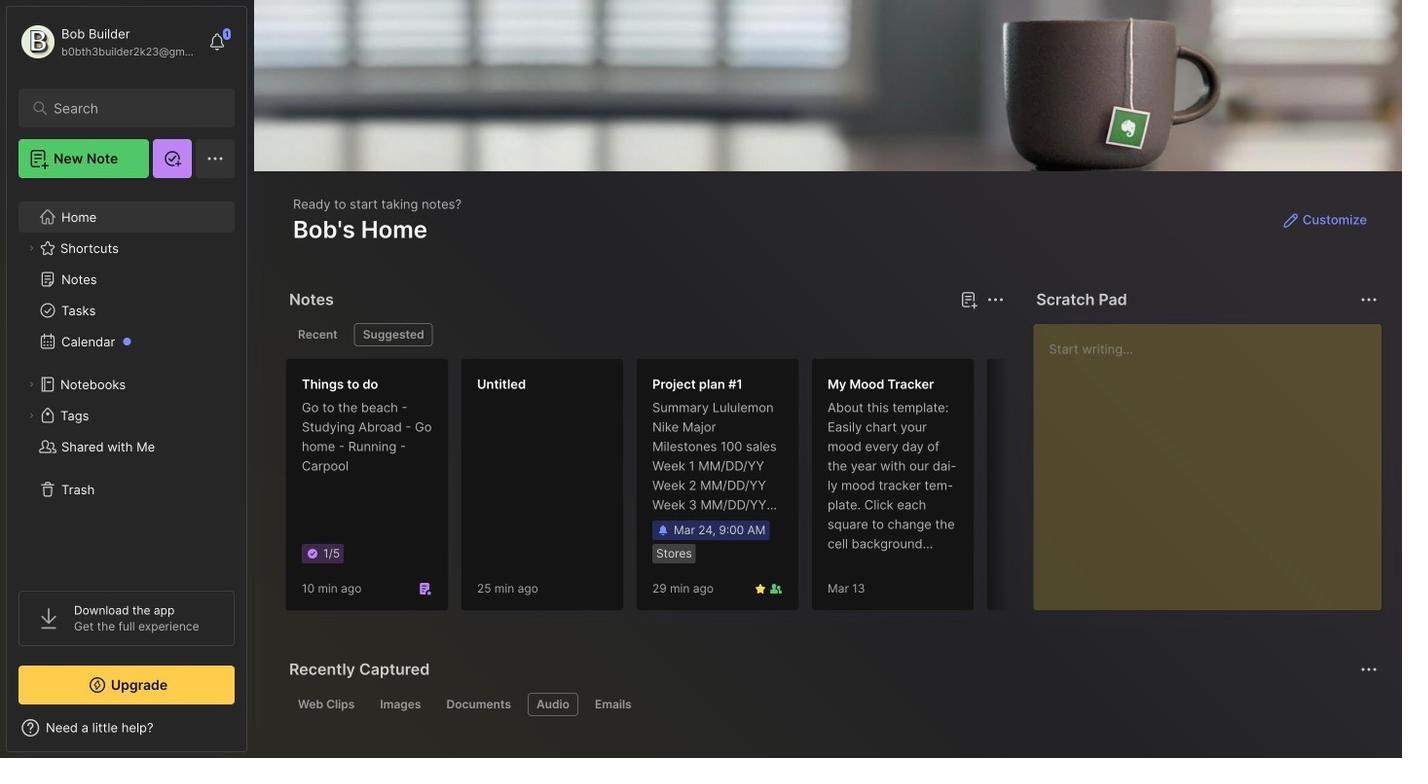 Task type: vqa. For each thing, say whether or not it's contained in the screenshot.
row group
yes



Task type: locate. For each thing, give the bounding box(es) containing it.
1 horizontal spatial more actions field
[[1356, 286, 1383, 314]]

more actions image
[[1358, 288, 1381, 312]]

2 more actions field from the left
[[1356, 286, 1383, 314]]

1 tab list from the top
[[289, 323, 1002, 347]]

Account field
[[19, 22, 199, 61]]

tab list
[[289, 323, 1002, 347], [289, 694, 1375, 717]]

row group
[[285, 358, 1162, 623]]

tab
[[289, 323, 347, 347], [354, 323, 433, 347], [289, 694, 364, 717], [371, 694, 430, 717], [438, 694, 520, 717], [528, 694, 579, 717], [586, 694, 641, 717]]

0 horizontal spatial more actions field
[[982, 286, 1010, 314]]

tree
[[7, 190, 246, 574]]

None search field
[[54, 96, 209, 120]]

expand tags image
[[25, 410, 37, 422]]

1 vertical spatial tab list
[[289, 694, 1375, 717]]

Search text field
[[54, 99, 209, 118]]

WHAT'S NEW field
[[7, 713, 246, 744]]

0 vertical spatial tab list
[[289, 323, 1002, 347]]

more actions image
[[984, 288, 1008, 312]]

More actions field
[[982, 286, 1010, 314], [1356, 286, 1383, 314]]



Task type: describe. For each thing, give the bounding box(es) containing it.
tree inside main element
[[7, 190, 246, 574]]

2 tab list from the top
[[289, 694, 1375, 717]]

none search field inside main element
[[54, 96, 209, 120]]

Start writing… text field
[[1049, 324, 1381, 595]]

1 more actions field from the left
[[982, 286, 1010, 314]]

click to collapse image
[[246, 723, 261, 746]]

main element
[[0, 0, 253, 759]]

expand notebooks image
[[25, 379, 37, 391]]



